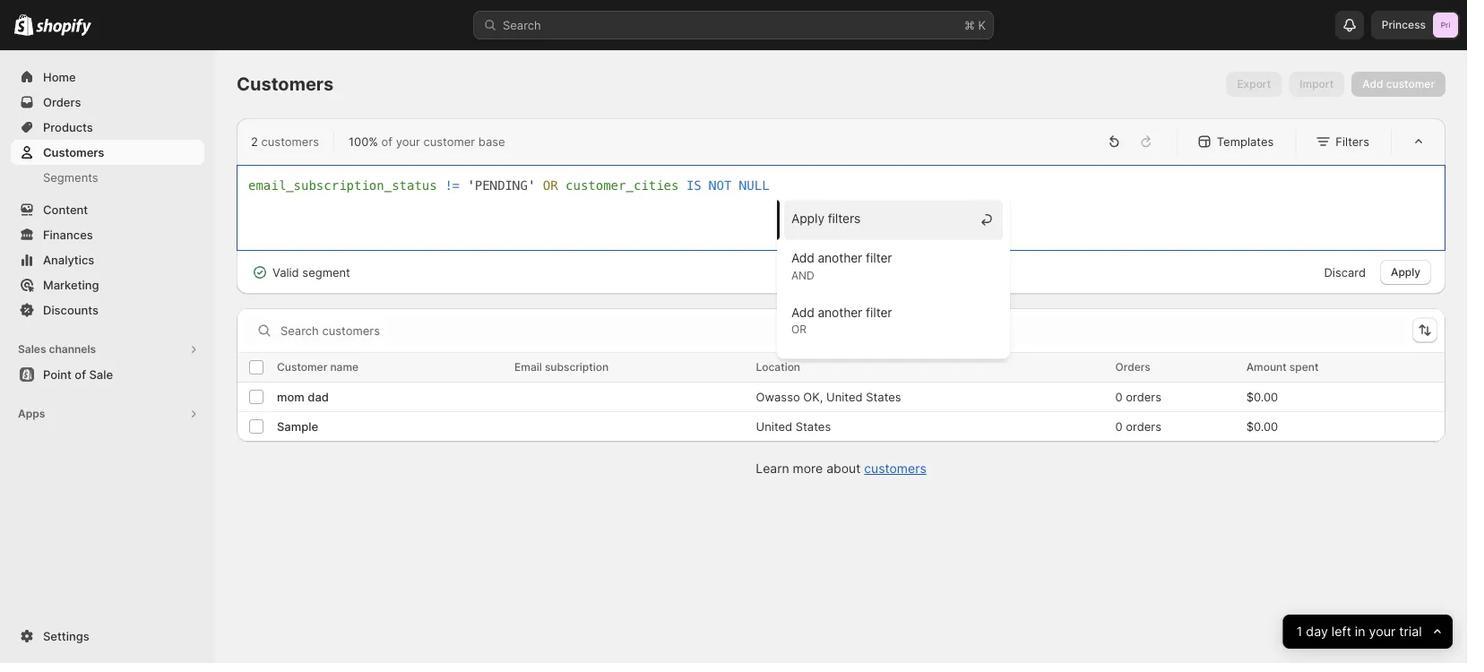 Task type: locate. For each thing, give the bounding box(es) containing it.
0 vertical spatial 0 orders
[[1116, 390, 1162, 404]]

!=
[[445, 178, 460, 193]]

princess image
[[1434, 13, 1459, 38]]

apply inside button
[[1391, 266, 1421, 279]]

1 vertical spatial another
[[818, 305, 863, 320]]

export button
[[1227, 72, 1282, 97]]

email
[[515, 361, 542, 374]]

your right in
[[1370, 624, 1396, 640]]

0 horizontal spatial your
[[396, 134, 420, 148]]

products link
[[11, 115, 204, 140]]

1 vertical spatial 0 orders
[[1116, 420, 1162, 433]]

sample
[[277, 420, 318, 433]]

united states
[[756, 420, 831, 433]]

or
[[543, 178, 558, 193], [792, 323, 807, 336]]

2 vertical spatial add
[[792, 305, 815, 320]]

0 horizontal spatial customers
[[261, 134, 319, 148]]

united right ok,
[[827, 390, 863, 404]]

1 0 orders from the top
[[1116, 390, 1162, 404]]

0 vertical spatial customers
[[237, 73, 334, 95]]

add inside add another filter or
[[792, 305, 815, 320]]

0 horizontal spatial customers
[[43, 145, 104, 159]]

1 filter from the top
[[866, 251, 893, 265]]

another inside add another filter and
[[818, 251, 863, 265]]

filter
[[866, 251, 893, 265], [866, 305, 893, 320]]

amount spent
[[1247, 361, 1319, 374]]

of for sale
[[75, 368, 86, 381]]

1 vertical spatial your
[[1370, 624, 1396, 640]]

apply right discard
[[1391, 266, 1421, 279]]

is not null
[[687, 178, 770, 193]]

0 vertical spatial filter
[[866, 251, 893, 265]]

0 vertical spatial orders
[[1126, 390, 1162, 404]]

0 horizontal spatial or
[[543, 178, 558, 193]]

0 vertical spatial 0
[[1116, 390, 1123, 404]]

add for add another filter and
[[792, 251, 815, 265]]

0 horizontal spatial '
[[468, 178, 475, 193]]

valid segment alert
[[237, 251, 365, 294]]

filter inside add another filter and
[[866, 251, 893, 265]]

apply inside option
[[792, 211, 825, 226]]

0 vertical spatial states
[[866, 390, 902, 404]]

another for add another filter or
[[818, 305, 863, 320]]

is
[[687, 178, 702, 193]]

another inside add another filter or
[[818, 305, 863, 320]]

1 0 from the top
[[1116, 390, 1123, 404]]

customers right 2
[[261, 134, 319, 148]]

your right 100%
[[396, 134, 420, 148]]

0 vertical spatial your
[[396, 134, 420, 148]]

add up and
[[792, 251, 815, 265]]

settings
[[43, 629, 89, 643]]

0 vertical spatial customer
[[1387, 78, 1435, 91]]

1 vertical spatial or
[[792, 323, 807, 336]]

orders
[[1126, 390, 1162, 404], [1126, 420, 1162, 433]]

apply for apply filters
[[792, 211, 825, 226]]

customers right the about
[[865, 461, 927, 477]]

states down ok,
[[796, 420, 831, 433]]

filters
[[1336, 134, 1370, 148]]

0 vertical spatial united
[[827, 390, 863, 404]]

customers up segments on the top of page
[[43, 145, 104, 159]]

1 vertical spatial $0.00
[[1247, 420, 1279, 433]]

another down filters
[[818, 251, 863, 265]]

sales channels
[[18, 343, 96, 356]]

1 vertical spatial of
[[75, 368, 86, 381]]

add down and
[[792, 305, 815, 320]]

1 vertical spatial add
[[792, 251, 815, 265]]

apps
[[18, 407, 45, 420]]

states
[[866, 390, 902, 404], [796, 420, 831, 433]]

0 vertical spatial customers
[[261, 134, 319, 148]]

sale
[[89, 368, 113, 381]]

add right import
[[1363, 78, 1384, 91]]

of left sale
[[75, 368, 86, 381]]

0 vertical spatial or
[[543, 178, 558, 193]]

1 horizontal spatial apply
[[1391, 266, 1421, 279]]

mom dad link
[[277, 388, 329, 406]]

discard
[[1325, 265, 1366, 279]]

customers
[[261, 134, 319, 148], [865, 461, 927, 477]]

export
[[1238, 78, 1272, 91]]

marketing
[[43, 278, 99, 292]]

of inside button
[[75, 368, 86, 381]]

customers up 2 customers
[[237, 73, 334, 95]]

1 horizontal spatial states
[[866, 390, 902, 404]]

1 vertical spatial customer
[[424, 134, 475, 148]]

of right 100%
[[382, 134, 393, 148]]

1 horizontal spatial customers
[[865, 461, 927, 477]]

discounts
[[43, 303, 99, 317]]

trial
[[1400, 624, 1423, 640]]

1 horizontal spatial or
[[792, 323, 807, 336]]

your inside dropdown button
[[1370, 624, 1396, 640]]

1 vertical spatial customers
[[43, 145, 104, 159]]

left
[[1332, 624, 1352, 640]]

customers link
[[11, 140, 204, 165]]

1 horizontal spatial '
[[528, 178, 536, 193]]

1 another from the top
[[818, 251, 863, 265]]

Search customers text field
[[281, 316, 1406, 345]]

valid segment
[[273, 265, 350, 279]]

another
[[818, 251, 863, 265], [818, 305, 863, 320]]

add for add customer
[[1363, 78, 1384, 91]]

1 vertical spatial orders
[[1116, 361, 1151, 374]]

0 vertical spatial of
[[382, 134, 393, 148]]

orders link
[[11, 90, 204, 115]]

0 horizontal spatial apply
[[792, 211, 825, 226]]

discounts link
[[11, 298, 204, 323]]

add inside add customer button
[[1363, 78, 1384, 91]]

customer
[[277, 361, 328, 374]]

ok,
[[804, 390, 823, 404]]

1 horizontal spatial customers
[[237, 73, 334, 95]]

learn more about customers
[[756, 461, 927, 477]]

add inside add another filter and
[[792, 251, 815, 265]]

search
[[503, 18, 541, 32]]

1 horizontal spatial of
[[382, 134, 393, 148]]

1 vertical spatial states
[[796, 420, 831, 433]]

0 vertical spatial $0.00
[[1247, 390, 1279, 404]]

united down owasso
[[756, 420, 793, 433]]

point of sale
[[43, 368, 113, 381]]

owasso
[[756, 390, 800, 404]]

0 vertical spatial add
[[1363, 78, 1384, 91]]

add
[[1363, 78, 1384, 91], [792, 251, 815, 265], [792, 305, 815, 320]]

sample link
[[277, 418, 318, 436]]

1 vertical spatial filter
[[866, 305, 893, 320]]

shopify image
[[14, 14, 33, 36], [36, 18, 92, 36]]

orders
[[43, 95, 81, 109], [1116, 361, 1151, 374]]

home
[[43, 70, 76, 84]]

apps button
[[11, 402, 204, 427]]

0 horizontal spatial united
[[756, 420, 793, 433]]

0
[[1116, 390, 1123, 404], [1116, 420, 1123, 433]]

apply left filters
[[792, 211, 825, 226]]

home link
[[11, 65, 204, 90]]

filter down add another filter and at top right
[[866, 305, 893, 320]]

states right ok,
[[866, 390, 902, 404]]

0 vertical spatial apply
[[792, 211, 825, 226]]

email subscription
[[515, 361, 609, 374]]

1 ' from the left
[[468, 178, 475, 193]]

1 vertical spatial apply
[[1391, 266, 1421, 279]]

apply
[[792, 211, 825, 226], [1391, 266, 1421, 279]]

or up location
[[792, 323, 807, 336]]

Editor field
[[248, 177, 1435, 359]]

add another filter and
[[792, 251, 893, 282]]

1 vertical spatial 0
[[1116, 420, 1123, 433]]

1 horizontal spatial your
[[1370, 624, 1396, 640]]

'
[[468, 178, 475, 193], [528, 178, 536, 193]]

customer down princess
[[1387, 78, 1435, 91]]

0 vertical spatial orders
[[43, 95, 81, 109]]

0 vertical spatial another
[[818, 251, 863, 265]]

or right the pending
[[543, 178, 558, 193]]

dad
[[308, 390, 329, 404]]

0 horizontal spatial of
[[75, 368, 86, 381]]

customers
[[237, 73, 334, 95], [43, 145, 104, 159]]

filter down apply filters option
[[866, 251, 893, 265]]

customer left base
[[424, 134, 475, 148]]

2 filter from the top
[[866, 305, 893, 320]]

filters
[[828, 211, 861, 226]]

of
[[382, 134, 393, 148], [75, 368, 86, 381]]

another down add another filter and at top right
[[818, 305, 863, 320]]

base
[[479, 134, 505, 148]]

customer
[[1387, 78, 1435, 91], [424, 134, 475, 148]]

0 horizontal spatial orders
[[43, 95, 81, 109]]

apply button
[[1381, 260, 1432, 285]]

1 vertical spatial orders
[[1126, 420, 1162, 433]]

filter inside add another filter or
[[866, 305, 893, 320]]

add customer button
[[1352, 72, 1446, 97]]

about
[[827, 461, 861, 477]]

2 another from the top
[[818, 305, 863, 320]]

2 orders from the top
[[1126, 420, 1162, 433]]

1 horizontal spatial customer
[[1387, 78, 1435, 91]]

2 0 orders from the top
[[1116, 420, 1162, 433]]



Task type: describe. For each thing, give the bounding box(es) containing it.
0 horizontal spatial shopify image
[[14, 14, 33, 36]]

add another filter or
[[792, 305, 893, 336]]

customer_cities
[[566, 178, 679, 193]]

0 horizontal spatial customer
[[424, 134, 475, 148]]

apply for apply
[[1391, 266, 1421, 279]]

analytics link
[[11, 247, 204, 273]]

location
[[756, 361, 801, 374]]

learn
[[756, 461, 790, 477]]

0 horizontal spatial states
[[796, 420, 831, 433]]

point of sale button
[[0, 362, 215, 387]]

content link
[[11, 197, 204, 222]]

and
[[792, 269, 815, 282]]

1 day left in your trial
[[1297, 624, 1423, 640]]

⌘ k
[[965, 18, 986, 32]]

add customer
[[1363, 78, 1435, 91]]

settings link
[[11, 624, 204, 649]]

1
[[1297, 624, 1303, 640]]

1 horizontal spatial united
[[827, 390, 863, 404]]

pending
[[475, 178, 528, 193]]

apply filters
[[792, 211, 861, 226]]

or inside add another filter or
[[792, 323, 807, 336]]

more
[[793, 461, 823, 477]]

1 horizontal spatial shopify image
[[36, 18, 92, 36]]

⌘
[[965, 18, 975, 32]]

mom dad
[[277, 390, 329, 404]]

100% of your customer base
[[349, 134, 505, 148]]

templates
[[1217, 134, 1274, 148]]

2 ' from the left
[[528, 178, 536, 193]]

null
[[740, 178, 770, 193]]

point
[[43, 368, 72, 381]]

templates button
[[1192, 129, 1282, 154]]

import
[[1300, 78, 1334, 91]]

2 0 from the top
[[1116, 420, 1123, 433]]

filters button
[[1311, 129, 1377, 154]]

k
[[979, 18, 986, 32]]

valid
[[273, 265, 299, 279]]

princess
[[1382, 18, 1426, 31]]

in
[[1356, 624, 1366, 640]]

customer name
[[277, 361, 359, 374]]

1 vertical spatial customers
[[865, 461, 927, 477]]

2 customers
[[251, 134, 319, 148]]

1 orders from the top
[[1126, 390, 1162, 404]]

2
[[251, 134, 258, 148]]

spent
[[1290, 361, 1319, 374]]

another for add another filter and
[[818, 251, 863, 265]]

finances link
[[11, 222, 204, 247]]

finances
[[43, 228, 93, 242]]

content
[[43, 203, 88, 217]]

redo image
[[1138, 133, 1156, 151]]

1 day left in your trial button
[[1284, 615, 1453, 649]]

marketing link
[[11, 273, 204, 298]]

filter for add another filter and
[[866, 251, 893, 265]]

products
[[43, 120, 93, 134]]

segments
[[43, 170, 98, 184]]

analytics
[[43, 253, 94, 267]]

import button
[[1290, 72, 1345, 97]]

channels
[[49, 343, 96, 356]]

segments link
[[11, 165, 204, 190]]

not
[[709, 178, 732, 193]]

day
[[1307, 624, 1329, 640]]

customer inside button
[[1387, 78, 1435, 91]]

subscription
[[545, 361, 609, 374]]

apply filters option
[[777, 197, 1010, 240]]

100%
[[349, 134, 378, 148]]

discard button
[[1314, 260, 1377, 285]]

2 $0.00 from the top
[[1247, 420, 1279, 433]]

sales channels button
[[11, 337, 204, 362]]

point of sale link
[[11, 362, 204, 387]]

of for your
[[382, 134, 393, 148]]

amount
[[1247, 361, 1287, 374]]

name
[[330, 361, 359, 374]]

add for add another filter or
[[792, 305, 815, 320]]

segment
[[302, 265, 350, 279]]

To create a segment, choose a template or apply a filter. text field
[[248, 177, 1435, 239]]

filter for add another filter or
[[866, 305, 893, 320]]

1 $0.00 from the top
[[1247, 390, 1279, 404]]

1 horizontal spatial orders
[[1116, 361, 1151, 374]]

sales
[[18, 343, 46, 356]]

1 vertical spatial united
[[756, 420, 793, 433]]

mom
[[277, 390, 305, 404]]

owasso ok, united states
[[756, 390, 902, 404]]

' pending '
[[468, 178, 536, 193]]

email_subscription_status
[[248, 178, 437, 193]]



Task type: vqa. For each thing, say whether or not it's contained in the screenshot.
is equal to
no



